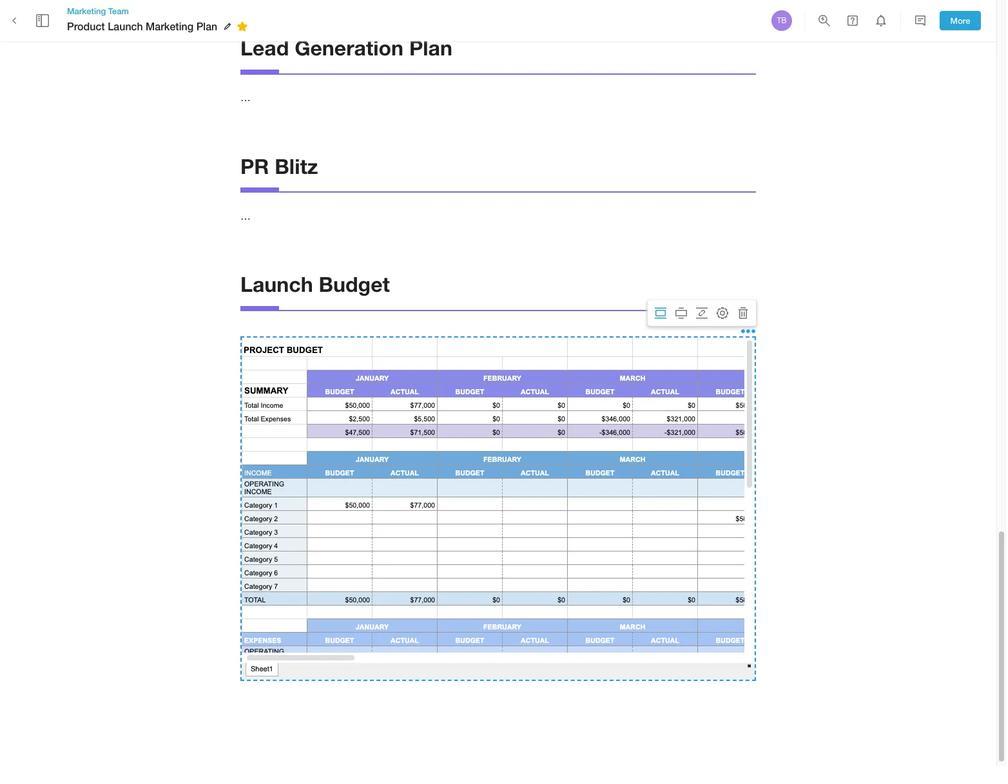 Task type: locate. For each thing, give the bounding box(es) containing it.
0 vertical spatial …
[[240, 92, 251, 103]]

… down lead
[[240, 92, 251, 103]]

plan
[[196, 20, 217, 32], [409, 35, 453, 60]]

marketing up product
[[67, 6, 106, 16]]

1 horizontal spatial marketing
[[146, 20, 194, 32]]

1 horizontal spatial launch
[[240, 272, 313, 297]]

marketing team
[[67, 6, 129, 16]]

marketing team link
[[67, 5, 252, 17]]

launch
[[108, 20, 143, 32], [240, 272, 313, 297]]

1 vertical spatial …
[[240, 210, 251, 222]]

0 horizontal spatial marketing
[[67, 6, 106, 16]]

1 … from the top
[[240, 92, 251, 103]]

tb
[[777, 16, 787, 25]]

budget
[[319, 272, 390, 297]]

marketing down marketing team link
[[146, 20, 194, 32]]

0 horizontal spatial plan
[[196, 20, 217, 32]]

marketing
[[67, 6, 106, 16], [146, 20, 194, 32]]

… down pr
[[240, 210, 251, 222]]

0 vertical spatial plan
[[196, 20, 217, 32]]

lead generation plan
[[240, 35, 453, 60]]

pr blitz
[[240, 154, 318, 178]]

…
[[240, 92, 251, 103], [240, 210, 251, 222]]

0 vertical spatial marketing
[[67, 6, 106, 16]]

1 vertical spatial marketing
[[146, 20, 194, 32]]

more button
[[940, 11, 981, 31]]

0 horizontal spatial launch
[[108, 20, 143, 32]]

1 horizontal spatial plan
[[409, 35, 453, 60]]



Task type: describe. For each thing, give the bounding box(es) containing it.
product
[[67, 20, 105, 32]]

product launch marketing plan
[[67, 20, 217, 32]]

tb button
[[770, 8, 794, 33]]

blitz
[[275, 154, 318, 178]]

generation
[[295, 35, 404, 60]]

pr
[[240, 154, 269, 178]]

1 vertical spatial plan
[[409, 35, 453, 60]]

remove favorite image
[[235, 19, 250, 34]]

lead
[[240, 35, 289, 60]]

launch budget
[[240, 272, 390, 297]]

1 vertical spatial launch
[[240, 272, 313, 297]]

0 vertical spatial launch
[[108, 20, 143, 32]]

2 … from the top
[[240, 210, 251, 222]]

team
[[108, 6, 129, 16]]

more
[[951, 15, 971, 26]]



Task type: vqa. For each thing, say whether or not it's contained in the screenshot.
rightmost Plan
yes



